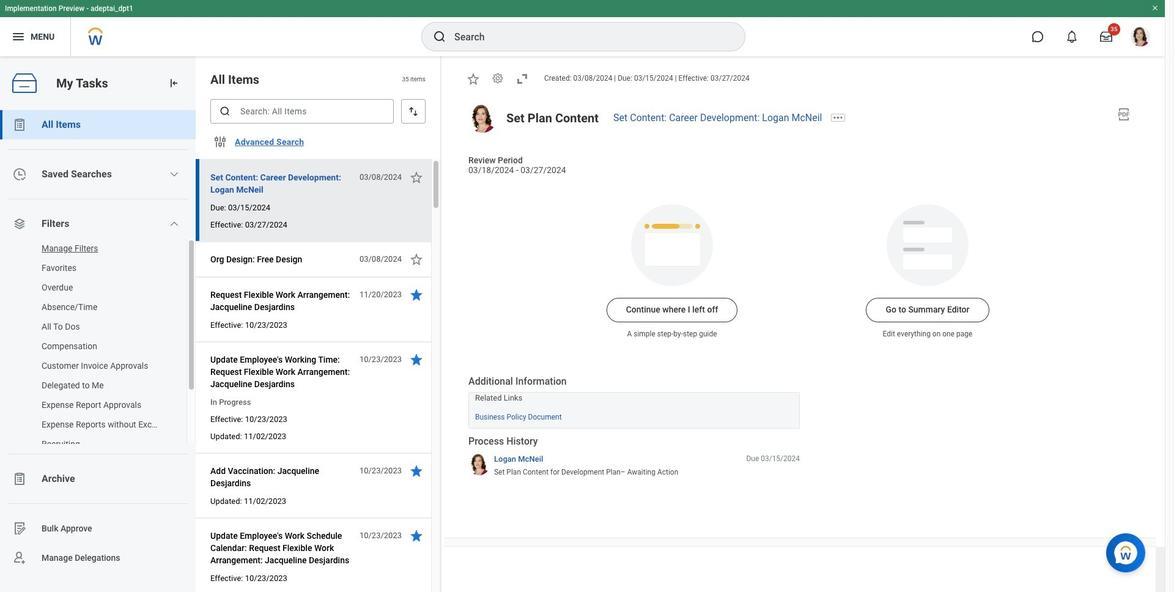 Task type: vqa. For each thing, say whether or not it's contained in the screenshot.
second row from the bottom of the page cell
no



Task type: locate. For each thing, give the bounding box(es) containing it.
1 vertical spatial chevron down image
[[170, 219, 179, 229]]

1 chevron down image from the top
[[170, 169, 179, 179]]

list
[[0, 110, 196, 573], [0, 236, 196, 456]]

profile logan mcneil image
[[1131, 27, 1151, 49]]

clipboard image
[[12, 472, 27, 486]]

search image
[[219, 105, 231, 117]]

employee's photo (logan mcneil) image
[[469, 105, 497, 133]]

Search: All Items text field
[[210, 99, 394, 124]]

2 list from the top
[[0, 236, 196, 456]]

banner
[[0, 0, 1166, 56]]

chevron down image
[[170, 169, 179, 179], [170, 219, 179, 229]]

0 vertical spatial chevron down image
[[170, 169, 179, 179]]

transformation import image
[[168, 77, 180, 89]]

configure image
[[213, 135, 228, 149]]

process history region
[[469, 435, 800, 481]]

notifications large image
[[1067, 31, 1079, 43]]

1 vertical spatial star image
[[409, 529, 424, 543]]

0 vertical spatial star image
[[409, 288, 424, 302]]

2 star image from the top
[[409, 529, 424, 543]]

star image
[[466, 71, 481, 86], [409, 170, 424, 185], [409, 252, 424, 267], [409, 352, 424, 367], [409, 464, 424, 478]]

close environment banner image
[[1152, 4, 1160, 12]]

1 list from the top
[[0, 110, 196, 573]]

star image
[[409, 288, 424, 302], [409, 529, 424, 543]]

2 chevron down image from the top
[[170, 219, 179, 229]]



Task type: describe. For each thing, give the bounding box(es) containing it.
sort image
[[408, 105, 420, 117]]

view printable version (pdf) image
[[1117, 107, 1132, 122]]

gear image
[[492, 72, 504, 85]]

clock check image
[[12, 167, 27, 182]]

item list element
[[196, 56, 442, 592]]

fullscreen image
[[515, 71, 530, 86]]

chevron down image for perspective icon
[[170, 219, 179, 229]]

perspective image
[[12, 217, 27, 231]]

Search Workday  search field
[[455, 23, 720, 50]]

additional information region
[[469, 375, 800, 429]]

rename image
[[12, 521, 27, 536]]

user plus image
[[12, 551, 27, 565]]

justify image
[[11, 29, 26, 44]]

search image
[[433, 29, 447, 44]]

chevron down image for clock check image at the top left
[[170, 169, 179, 179]]

clipboard image
[[12, 117, 27, 132]]

1 star image from the top
[[409, 288, 424, 302]]

inbox large image
[[1101, 31, 1113, 43]]



